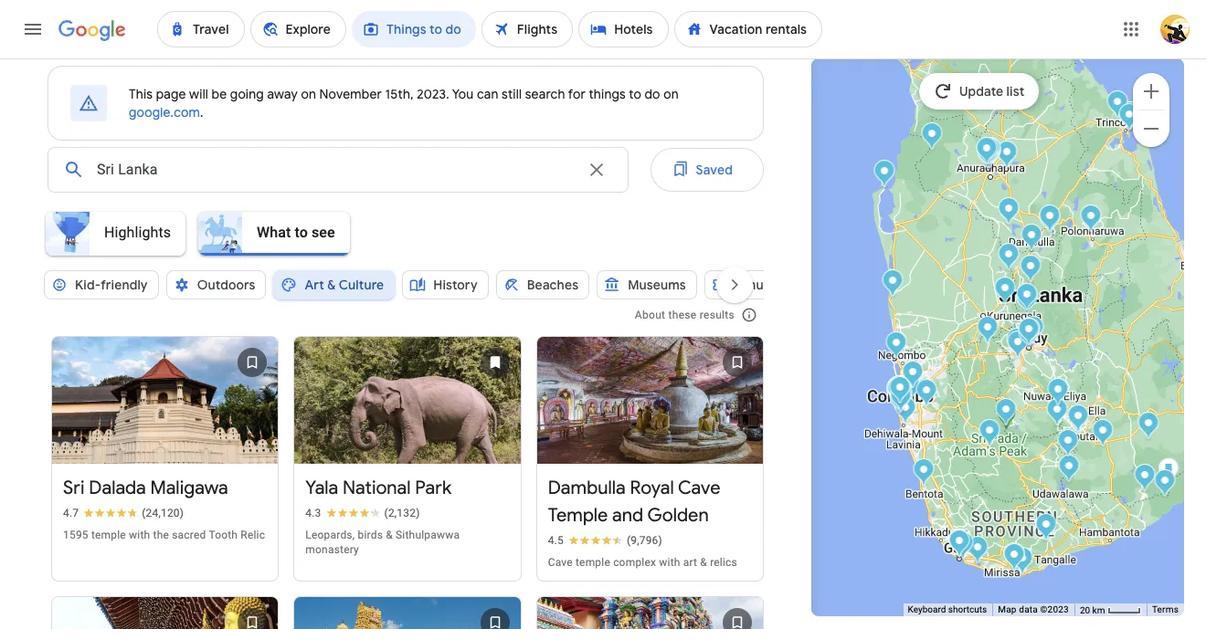 Task type: locate. For each thing, give the bounding box(es) containing it.
sacred
[[172, 529, 206, 542]]

clear image
[[585, 159, 607, 181]]

cave temple complex with art & relics
[[548, 556, 738, 569]]

0 horizontal spatial on
[[301, 86, 316, 102]]

temple down 4.7 out of 5 stars from 24,120 reviews image
[[91, 529, 126, 542]]

20 km
[[1080, 606, 1108, 616]]

temple down 4.5 out of 5 stars from 9,796 reviews image
[[576, 556, 611, 569]]

list
[[44, 231, 771, 630]]

20 km button
[[1075, 604, 1147, 618]]

on right away at top left
[[301, 86, 316, 102]]

horton plains national park image
[[1047, 398, 1068, 428]]

1 horizontal spatial temple
[[576, 556, 611, 569]]

1 horizontal spatial &
[[386, 529, 393, 542]]

temple
[[548, 504, 608, 527], [548, 532, 608, 554]]

history button
[[402, 263, 489, 307]]

0 horizontal spatial &
[[328, 277, 336, 293]]

0 vertical spatial with
[[129, 529, 150, 542]]

aśōkārāma temple image
[[891, 384, 912, 415]]

1 vertical spatial &
[[386, 529, 393, 542]]

cave
[[678, 477, 721, 500], [548, 556, 573, 569]]

about these results
[[635, 309, 735, 322]]

mannar dutch fort image
[[899, 34, 920, 64]]

to left see on the top left of page
[[295, 223, 308, 241]]

colombo port old lighthouse image
[[887, 377, 908, 407]]

4.3
[[306, 507, 321, 520]]

filters form
[[33, 141, 856, 325]]

samadhi buddha statue image
[[979, 137, 1000, 167]]

temple for sri dalada maligawa
[[91, 529, 126, 542]]

sri lanka air force museum image
[[895, 396, 916, 426]]

1 temple from the top
[[548, 504, 608, 527]]

birds
[[358, 529, 383, 542]]

to
[[629, 86, 642, 102], [295, 223, 308, 241]]

museums button
[[597, 263, 697, 307]]

1 horizontal spatial cave
[[678, 477, 721, 500]]

mulgirigala raja maha viharaya image
[[1036, 513, 1057, 543]]

sri muththumari amman kovil - matale, image
[[1017, 287, 1038, 317]]

what to see link
[[193, 212, 357, 256]]

with left art
[[659, 556, 681, 569]]

0 horizontal spatial with
[[129, 529, 150, 542]]

leopards, birds & sithulpawwa monastery
[[306, 529, 460, 556]]

nawagamua pattini temple image
[[916, 379, 937, 409]]

to left do at the right of page
[[629, 86, 642, 102]]

koneswaram temple image
[[1120, 101, 1141, 131]]

parks
[[812, 277, 845, 293]]

0 horizontal spatial to
[[295, 223, 308, 241]]

beaches
[[527, 277, 579, 293]]

search
[[525, 86, 565, 102]]

map
[[998, 605, 1017, 615]]

& inside button
[[328, 277, 336, 293]]

kid-friendly
[[75, 277, 148, 293]]

art
[[305, 277, 324, 293]]

udawalawe national park image
[[1059, 455, 1080, 485]]

star fort matara image
[[1004, 543, 1025, 573]]

st. anthony's shrine, kochchikade image
[[889, 375, 910, 405]]

list containing sri dalada maligawa
[[44, 231, 771, 630]]

with left the
[[129, 529, 150, 542]]

yala national park image
[[1159, 458, 1180, 487]]

0 vertical spatial to
[[629, 86, 642, 102]]

outdoors
[[197, 277, 255, 293]]

0 vertical spatial &
[[328, 277, 336, 293]]

art & culture button
[[274, 263, 395, 307]]

0 vertical spatial temple
[[548, 504, 608, 527]]

nalanda gedige (central point of sri lanka) image
[[1021, 255, 1042, 285]]

art
[[683, 556, 698, 569]]

ruhunu maha kataragama dewalaya image
[[1135, 464, 1156, 494]]

20
[[1080, 606, 1091, 616]]

temple
[[91, 529, 126, 542], [576, 556, 611, 569]]

buduruwagala raja maha viharaya image
[[1093, 419, 1114, 449]]

4.5 out of 5 stars from 9,796 reviews image
[[548, 533, 663, 548]]

gangarama temple image
[[889, 381, 910, 411]]

mihintale image
[[997, 140, 1018, 170]]

2 horizontal spatial &
[[700, 556, 707, 569]]

filters list
[[33, 207, 764, 280], [40, 263, 856, 325]]

4.7
[[63, 507, 79, 520]]

terms link
[[1153, 605, 1179, 615]]

jami ul-alfar mosque image
[[889, 377, 910, 407]]

culture
[[339, 277, 384, 293]]

with
[[129, 529, 150, 542], [659, 556, 681, 569]]

1 vertical spatial temple
[[576, 556, 611, 569]]

jaya sri maha bodhi image
[[979, 140, 1000, 170]]

1 horizontal spatial on
[[664, 86, 679, 102]]

golden
[[648, 504, 709, 527]]

cave down '4.5'
[[548, 556, 573, 569]]

galle fort clock tower image
[[949, 529, 970, 559]]

situlpauwa royal temple image
[[1155, 469, 1176, 500]]

2023.
[[417, 86, 449, 102]]

jetavanaramaya image
[[980, 139, 1001, 170]]

lankarama image
[[977, 137, 998, 167]]

1 vertical spatial temple
[[548, 532, 608, 554]]

terms
[[1153, 605, 1179, 615]]

sri lankathilake rajamaha viharaya image
[[1007, 328, 1028, 358]]

&
[[328, 277, 336, 293], [386, 529, 393, 542], [700, 556, 707, 569]]

fort frederick image
[[1120, 102, 1141, 132]]

on
[[301, 86, 316, 102], [664, 86, 679, 102]]

historical mansion museum image
[[949, 530, 970, 560]]

1 vertical spatial to
[[295, 223, 308, 241]]

1 horizontal spatial with
[[659, 556, 681, 569]]

going
[[230, 86, 264, 102]]

update
[[960, 83, 1004, 100]]

these
[[669, 309, 697, 322]]

2 vertical spatial &
[[700, 556, 707, 569]]

dehiwala zoological gardens image
[[893, 391, 914, 421]]

away
[[267, 86, 298, 102]]

0 horizontal spatial temple
[[91, 529, 126, 542]]

lionel wendt art centre image
[[890, 383, 911, 413]]

1 vertical spatial with
[[659, 556, 681, 569]]

on right do at the right of page
[[664, 86, 679, 102]]

2 on from the left
[[664, 86, 679, 102]]

zoom out map image
[[1141, 117, 1163, 139]]

filters list containing highlights
[[33, 207, 764, 280]]

st. mary's church image
[[886, 331, 907, 362]]

degalldoruwa raja maha viharaya image
[[1023, 316, 1044, 346]]

martin wickramasinghe folk museum image
[[968, 536, 989, 566]]

gangarama sima malaka image
[[889, 381, 910, 411]]

art & culture
[[305, 277, 384, 293]]

november
[[319, 86, 382, 102]]

map region
[[716, 0, 1207, 628]]

national museum galle image
[[949, 529, 970, 559]]

zoom in map image
[[1141, 80, 1163, 102]]

0 vertical spatial cave
[[678, 477, 721, 500]]

independence square image
[[891, 383, 912, 413]]

international buddhist museum image
[[1020, 318, 1041, 348]]

kid-
[[75, 277, 101, 293]]

0 vertical spatial temple
[[91, 529, 126, 542]]

seetha amman kovil image
[[1048, 378, 1069, 408]]

mirisavetiya vihara image
[[978, 140, 999, 170]]

kelaniya raja maha viharaya image
[[900, 374, 921, 404]]

temple for dambulla royal cave temple and golden temple
[[576, 556, 611, 569]]

ceylon tea museum image
[[1019, 321, 1040, 351]]

0 horizontal spatial cave
[[548, 556, 573, 569]]

anuradhapura moonstone |සඳකඩ පහන image
[[979, 137, 1000, 167]]

1 horizontal spatial to
[[629, 86, 642, 102]]

monastery
[[306, 543, 359, 556]]

cave up golden
[[678, 477, 721, 500]]

kuragala ancient buddhist monastery image
[[1058, 429, 1079, 459]]

japanese peace pagoda - rumassala image
[[953, 532, 974, 562]]

sithulpawwa
[[396, 529, 460, 542]]

about
[[635, 309, 666, 322]]

kande vihara temple image
[[914, 458, 935, 489]]

km
[[1093, 606, 1106, 616]]

avukana buddha statue image
[[999, 197, 1020, 227]]

save nallur kandaswamy temple to collection image
[[473, 601, 517, 630]]

1 on from the left
[[301, 86, 316, 102]]

maritime and naval history museum image
[[1119, 103, 1140, 133]]

do
[[645, 86, 661, 102]]

to inside this page will be going away on november 15th, 2023. you can still search for things to do on google.com .
[[629, 86, 642, 102]]

dondra head image
[[1012, 547, 1033, 577]]



Task type: vqa. For each thing, say whether or not it's contained in the screenshot.


Task type: describe. For each thing, give the bounding box(es) containing it.
ridi viharaya රිදි විහාරය image
[[995, 277, 1016, 307]]

yala national park
[[306, 477, 452, 500]]

isurumuni royal temple image
[[979, 142, 1000, 172]]

rathnapura national museum image
[[979, 419, 1000, 449]]

viharamahadevi park image
[[890, 381, 911, 411]]

data
[[1019, 605, 1038, 615]]

amusement parks button
[[705, 263, 856, 307]]

matara fort image
[[1004, 543, 1025, 574]]

maritime museum image
[[949, 530, 970, 560]]

keyboard shortcuts button
[[908, 604, 987, 617]]

history
[[433, 277, 478, 293]]

colombo fort old lighthouse & clock tower image
[[887, 377, 908, 407]]

©2023
[[1041, 605, 1069, 615]]

tooth
[[209, 529, 238, 542]]

shri badrakali amman hindu temple image
[[1118, 102, 1139, 132]]

page
[[156, 86, 186, 102]]

highlights
[[104, 223, 171, 241]]

museums
[[628, 277, 686, 293]]

maligawa
[[150, 477, 228, 500]]

about these results image
[[728, 293, 771, 337]]

update list button
[[920, 73, 1040, 110]]

sigiriya image
[[1040, 206, 1061, 236]]

saved link
[[650, 148, 764, 192]]

next image
[[713, 263, 757, 307]]

kandy clock tower image
[[1019, 318, 1040, 348]]

see
[[312, 223, 335, 241]]

amusement
[[736, 277, 809, 293]]

(9,796)
[[627, 534, 663, 547]]

shortcuts
[[949, 605, 987, 615]]

saved - yala national park image
[[473, 341, 517, 385]]

maligawila buddha statue image
[[1139, 412, 1160, 442]]

google.com
[[129, 104, 200, 121]]

saved
[[696, 162, 733, 178]]

1 vertical spatial cave
[[548, 556, 573, 569]]

will
[[189, 86, 208, 102]]

this page will be going away on november 15th, 2023. you can still search for things to do on google.com .
[[129, 86, 679, 121]]

ruwanweli maha seya image
[[979, 140, 1000, 170]]

sri ponnambalawaneswaram kovil image
[[889, 375, 910, 405]]

save dambulla royal cave temple and golden temple to collection image
[[716, 341, 760, 385]]

be
[[212, 86, 227, 102]]

amusement parks
[[736, 277, 845, 293]]

2 temple from the top
[[548, 532, 608, 554]]

maha viharaya, anuradhapura image
[[979, 140, 1000, 170]]

keyboard
[[908, 605, 946, 615]]

new kathiresan temple image
[[889, 376, 910, 406]]

dutch museum image
[[889, 377, 910, 407]]

save sri dalada maligawa to collection image
[[231, 341, 275, 385]]

filters list containing kid-friendly
[[40, 263, 856, 325]]

map data ©2023
[[998, 605, 1069, 615]]

15th,
[[385, 86, 414, 102]]

the
[[153, 529, 169, 542]]

dalada
[[89, 477, 146, 500]]

sri pada / adam's peak image
[[996, 398, 1017, 428]]

old royal palace image
[[1020, 317, 1041, 347]]

national
[[343, 477, 411, 500]]

what to see
[[257, 223, 335, 241]]

keyboard shortcuts
[[908, 605, 987, 615]]

4.5
[[548, 534, 564, 547]]

yala
[[306, 477, 338, 500]]

embekka dewalaya image
[[1008, 330, 1029, 361]]

google.com link
[[129, 104, 200, 121]]

outdoors button
[[166, 263, 266, 307]]

still
[[502, 86, 522, 102]]

twin ponds (කුට්ටම් පොකුණ) image
[[980, 137, 1001, 167]]

tewatta church - basilica of our lady of lanka, ragama image
[[903, 361, 924, 391]]

beaches button
[[496, 263, 590, 307]]

leopards,
[[306, 529, 355, 542]]

kid-friendly button
[[44, 263, 159, 307]]

kalpitiya fort image
[[874, 160, 895, 190]]

adisham hall image
[[1068, 404, 1089, 435]]

Search for destinations, sights and more text field
[[96, 148, 575, 192]]

galle dutch fort image
[[949, 529, 970, 559]]

list
[[1007, 83, 1025, 100]]

wilpattu national park image
[[922, 122, 943, 152]]

cave inside dambulla royal cave temple and golden temple
[[678, 477, 721, 500]]

park
[[415, 477, 452, 500]]

pinnawala elephant orphanage image
[[978, 316, 999, 346]]

for
[[568, 86, 586, 102]]

dambulla
[[548, 477, 626, 500]]

khan clock tower image
[[888, 377, 909, 407]]

things
[[589, 86, 626, 102]]

and
[[612, 504, 644, 527]]

4.7 out of 5 stars from 24,120 reviews image
[[63, 506, 184, 521]]

sri dalada maligawa
[[63, 477, 228, 500]]

relics
[[710, 556, 738, 569]]

sri dalada maligawa image
[[1020, 318, 1041, 348]]

relic
[[241, 529, 265, 542]]

saskia fernando gallery image
[[892, 382, 913, 412]]

pidurangala royal cave temple image
[[1040, 204, 1061, 234]]

(2,132)
[[384, 507, 420, 520]]

what to see list item
[[193, 207, 357, 261]]

na uyana aranya (monastery) image
[[999, 243, 1020, 273]]

.
[[200, 104, 203, 121]]

sri munnessarama devalaya image
[[883, 269, 904, 299]]

can
[[477, 86, 499, 102]]

lighthouse - galle image
[[949, 530, 970, 560]]

velgam vehera buddhist temple | වෙල්ගම් වෙහෙර image
[[1107, 90, 1128, 120]]

dutch reformed church image
[[949, 530, 970, 560]]

you
[[452, 86, 474, 102]]

dambulla royal cave temple and golden temple
[[548, 477, 721, 554]]

this
[[129, 86, 153, 102]]

friendly
[[101, 277, 148, 293]]

complex
[[613, 556, 656, 569]]

1595 temple with the sacred tooth relic
[[63, 529, 265, 542]]

kandy national museum image
[[1020, 318, 1041, 348]]

lovers leap image
[[1120, 101, 1141, 131]]

(24,120)
[[142, 507, 184, 520]]

& inside leopards, birds & sithulpawwa monastery
[[386, 529, 393, 542]]

kathiresan pillayar kovil | கதிரேசன் பிள்ளையார் கோயில் image
[[890, 386, 911, 416]]

highlights link
[[40, 212, 193, 256]]

abhayagiri pagoda image
[[979, 137, 1000, 167]]

sri natha devalaya - ශ්‍රී නාථ දේවාලය image
[[1020, 318, 1041, 348]]

royal
[[630, 477, 674, 500]]

results
[[700, 309, 735, 322]]

matale aluviharaya - මාතලේ අළුවිහාරය image
[[1017, 283, 1038, 313]]

sri
[[63, 477, 85, 500]]

main menu image
[[22, 18, 44, 40]]

dambulla royal cave temple and golden temple image
[[1021, 223, 1043, 254]]

christian reformed church of sri lanka image
[[890, 376, 911, 406]]

update list
[[960, 83, 1025, 100]]

1595
[[63, 529, 88, 542]]

thuparama vihara image
[[979, 139, 1000, 170]]

beira lake image
[[889, 378, 910, 408]]

save gangarama temple to collection image
[[231, 601, 275, 630]]

4.3 out of 5 stars from 2,132 reviews image
[[306, 506, 420, 521]]

to inside list item
[[295, 223, 308, 241]]

st. lucia's cathedral image
[[891, 375, 912, 405]]

rock temple (gal vihara) image
[[1081, 204, 1102, 234]]

save koneswaram temple to collection image
[[716, 601, 760, 630]]



